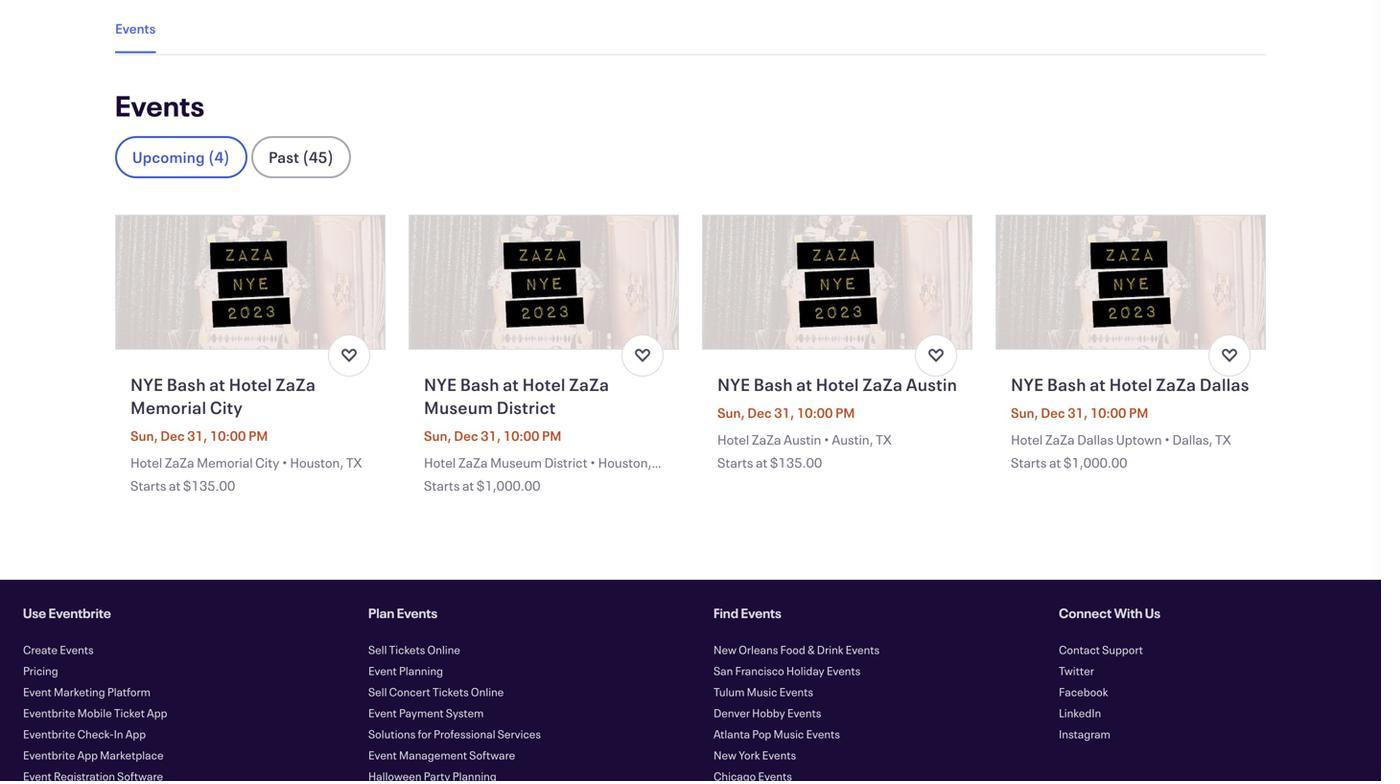 Task type: locate. For each thing, give the bounding box(es) containing it.
31, up starts at $1,000.00
[[481, 427, 501, 445]]

• down nye bash at hotel zaza memorial city link in the left of the page
[[282, 454, 288, 472]]

new down atlanta
[[714, 748, 737, 764]]

new orleans food & drink events san francisco holiday events tulum music events denver hobby events atlanta pop music events new york events
[[714, 643, 880, 764]]

dec
[[748, 404, 772, 422], [1041, 404, 1066, 422], [160, 427, 185, 445], [454, 427, 478, 445]]

atlanta
[[714, 727, 750, 743]]

find
[[714, 605, 739, 623]]

31, down nye bash at hotel zaza memorial city link in the left of the page
[[187, 427, 207, 445]]

$135.00
[[770, 454, 822, 472], [183, 477, 235, 495]]

1 vertical spatial austin
[[784, 431, 822, 449]]

event up solutions
[[368, 706, 397, 722]]

austin,
[[832, 431, 874, 449]]

pricing link
[[23, 664, 58, 679]]

marketplace
[[100, 748, 164, 764]]

tickets
[[389, 643, 425, 658], [433, 685, 469, 700]]

0 vertical spatial online
[[427, 643, 461, 658]]

tx inside nye bash at hotel zaza austin sun, dec 31, 10:00 pm hotel zaza austin • austin, tx starts at $135.00
[[876, 431, 892, 449]]

denver
[[714, 706, 750, 722]]

check-
[[77, 727, 114, 743]]

music down 'francisco'
[[747, 685, 778, 700]]

$1,000.00 down nye bash at hotel zaza museum district sun, dec 31, 10:00 pm
[[477, 477, 541, 495]]

tx inside nye bash at hotel zaza memorial city sun, dec 31, 10:00 pm hotel zaza memorial city • houston, tx starts at $135.00
[[346, 454, 362, 472]]

connect with us
[[1059, 605, 1161, 623]]

dec down nye bash at hotel zaza dallas link
[[1041, 404, 1066, 422]]

4 bash from the left
[[1048, 373, 1087, 396]]

dallas up dallas, at right bottom
[[1200, 373, 1250, 396]]

online
[[427, 643, 461, 658], [471, 685, 504, 700]]

event inside create events pricing event marketing platform eventbrite mobile ticket app eventbrite check-in app eventbrite app marketplace
[[23, 685, 52, 700]]

district
[[497, 396, 556, 419], [545, 454, 588, 472]]

find events
[[714, 605, 782, 623]]

bash inside nye bash at hotel zaza dallas sun, dec 31, 10:00 pm hotel zaza dallas uptown • dallas, tx starts at $1,000.00
[[1048, 373, 1087, 396]]

&
[[808, 643, 815, 658]]

zaza inside the hotel zaza museum district • houston, tx
[[458, 454, 488, 472]]

nye inside nye bash at hotel zaza memorial city sun, dec 31, 10:00 pm hotel zaza memorial city • houston, tx starts at $135.00
[[130, 373, 163, 396]]

1 vertical spatial dallas
[[1078, 431, 1114, 449]]

1 vertical spatial $135.00
[[183, 477, 235, 495]]

instagram
[[1059, 727, 1111, 743]]

dallas
[[1200, 373, 1250, 396], [1078, 431, 1114, 449]]

0 vertical spatial $1,000.00
[[1064, 454, 1128, 472]]

0 horizontal spatial online
[[427, 643, 461, 658]]

create events link
[[23, 643, 94, 658]]

0 vertical spatial district
[[497, 396, 556, 419]]

district up the hotel zaza museum district • houston, tx
[[497, 396, 556, 419]]

tx
[[876, 431, 892, 449], [1216, 431, 1232, 449], [346, 454, 362, 472], [424, 473, 440, 491]]

event management software link
[[368, 748, 515, 764]]

houston, inside nye bash at hotel zaza memorial city sun, dec 31, 10:00 pm hotel zaza memorial city • houston, tx starts at $135.00
[[290, 454, 344, 472]]

online up system
[[471, 685, 504, 700]]

district inside nye bash at hotel zaza museum district sun, dec 31, 10:00 pm
[[497, 396, 556, 419]]

sell
[[368, 643, 387, 658], [368, 685, 387, 700]]

1 vertical spatial online
[[471, 685, 504, 700]]

ticket
[[114, 706, 145, 722]]

0 horizontal spatial $1,000.00
[[477, 477, 541, 495]]

$1,000.00 down the uptown
[[1064, 454, 1128, 472]]

city
[[210, 396, 243, 419], [255, 454, 280, 472]]

31, down nye bash at hotel zaza dallas link
[[1068, 404, 1088, 422]]

• inside nye bash at hotel zaza austin sun, dec 31, 10:00 pm hotel zaza austin • austin, tx starts at $135.00
[[824, 431, 830, 449]]

san francisco holiday events link
[[714, 664, 861, 679]]

1 bash from the left
[[167, 373, 206, 396]]

food
[[781, 643, 806, 658]]

0 horizontal spatial houston,
[[290, 454, 344, 472]]

0 vertical spatial new
[[714, 643, 737, 658]]

• left austin,
[[824, 431, 830, 449]]

museum inside the hotel zaza museum district • houston, tx
[[490, 454, 542, 472]]

0 vertical spatial $135.00
[[770, 454, 822, 472]]

music right pop
[[774, 727, 804, 743]]

10:00 down nye bash at hotel zaza dallas link
[[1091, 404, 1127, 422]]

starts
[[718, 454, 754, 472], [1011, 454, 1047, 472], [130, 477, 166, 495], [424, 477, 460, 495]]

• down the nye bash at hotel zaza museum district link
[[590, 454, 596, 472]]

• left dallas, at right bottom
[[1165, 431, 1171, 449]]

0 vertical spatial austin
[[906, 373, 958, 396]]

drink
[[817, 643, 844, 658]]

pm up austin,
[[836, 404, 855, 422]]

1 vertical spatial tickets
[[433, 685, 469, 700]]

dec up starts at $1,000.00
[[454, 427, 478, 445]]

bash inside nye bash at hotel zaza memorial city sun, dec 31, 10:00 pm hotel zaza memorial city • houston, tx starts at $135.00
[[167, 373, 206, 396]]

sun, inside nye bash at hotel zaza museum district sun, dec 31, 10:00 pm
[[424, 427, 452, 445]]

app down eventbrite check-in app link
[[77, 748, 98, 764]]

dec down nye bash at hotel zaza memorial city link in the left of the page
[[160, 427, 185, 445]]

concert
[[389, 685, 431, 700]]

sun, inside nye bash at hotel zaza memorial city sun, dec 31, 10:00 pm hotel zaza memorial city • houston, tx starts at $135.00
[[130, 427, 158, 445]]

new
[[714, 643, 737, 658], [714, 748, 737, 764]]

1 vertical spatial $1,000.00
[[477, 477, 541, 495]]

2 bash from the left
[[460, 373, 500, 396]]

tickets up event planning "link"
[[389, 643, 425, 658]]

2 nye from the left
[[424, 373, 457, 396]]

create events pricing event marketing platform eventbrite mobile ticket app eventbrite check-in app eventbrite app marketplace
[[23, 643, 167, 764]]

1 vertical spatial city
[[255, 454, 280, 472]]

1 new from the top
[[714, 643, 737, 658]]

starts inside nye bash at hotel zaza austin sun, dec 31, 10:00 pm hotel zaza austin • austin, tx starts at $135.00
[[718, 454, 754, 472]]

31,
[[774, 404, 795, 422], [1068, 404, 1088, 422], [187, 427, 207, 445], [481, 427, 501, 445]]

1 horizontal spatial $135.00
[[770, 454, 822, 472]]

in
[[114, 727, 123, 743]]

system
[[446, 706, 484, 722]]

atlanta pop music events link
[[714, 727, 840, 743]]

eventbrite app marketplace link
[[23, 748, 164, 764]]

0 vertical spatial memorial
[[130, 396, 207, 419]]

museum inside nye bash at hotel zaza museum district sun, dec 31, 10:00 pm
[[424, 396, 493, 419]]

0 horizontal spatial city
[[210, 396, 243, 419]]

events inside create events pricing event marketing platform eventbrite mobile ticket app eventbrite check-in app eventbrite app marketplace
[[60, 643, 94, 658]]

bash for dallas
[[1048, 373, 1087, 396]]

hotel
[[229, 373, 272, 396], [522, 373, 566, 396], [816, 373, 859, 396], [1110, 373, 1153, 396], [718, 431, 750, 449], [1011, 431, 1043, 449], [130, 454, 162, 472], [424, 454, 456, 472]]

event down pricing on the bottom of page
[[23, 685, 52, 700]]

bash inside nye bash at hotel zaza austin sun, dec 31, 10:00 pm hotel zaza austin • austin, tx starts at $135.00
[[754, 373, 793, 396]]

bash
[[167, 373, 206, 396], [460, 373, 500, 396], [754, 373, 793, 396], [1048, 373, 1087, 396]]

houston,
[[290, 454, 344, 472], [598, 454, 652, 472]]

pm down nye bash at hotel zaza memorial city link in the left of the page
[[249, 427, 268, 445]]

$1,000.00
[[1064, 454, 1128, 472], [477, 477, 541, 495]]

1 horizontal spatial app
[[125, 727, 146, 743]]

1 horizontal spatial tickets
[[433, 685, 469, 700]]

denver hobby events link
[[714, 706, 822, 722]]

$135.00 inside nye bash at hotel zaza austin sun, dec 31, 10:00 pm hotel zaza austin • austin, tx starts at $135.00
[[770, 454, 822, 472]]

1 vertical spatial sell
[[368, 685, 387, 700]]

1 houston, from the left
[[290, 454, 344, 472]]

museum
[[424, 396, 493, 419], [490, 454, 542, 472]]

0 horizontal spatial app
[[77, 748, 98, 764]]

10:00 up the hotel zaza museum district • houston, tx
[[503, 427, 540, 445]]

0 vertical spatial sell
[[368, 643, 387, 658]]

support
[[1103, 643, 1144, 658]]

31, down nye bash at hotel zaza austin link
[[774, 404, 795, 422]]

pm
[[836, 404, 855, 422], [1129, 404, 1149, 422], [249, 427, 268, 445], [542, 427, 562, 445]]

hobby
[[752, 706, 786, 722]]

0 vertical spatial city
[[210, 396, 243, 419]]

dallas left the uptown
[[1078, 431, 1114, 449]]

nye inside nye bash at hotel zaza museum district sun, dec 31, 10:00 pm
[[424, 373, 457, 396]]

$135.00 inside nye bash at hotel zaza memorial city sun, dec 31, 10:00 pm hotel zaza memorial city • houston, tx starts at $135.00
[[183, 477, 235, 495]]

sun, inside nye bash at hotel zaza dallas sun, dec 31, 10:00 pm hotel zaza dallas uptown • dallas, tx starts at $1,000.00
[[1011, 404, 1039, 422]]

tulum
[[714, 685, 745, 700]]

3 nye from the left
[[718, 373, 751, 396]]

linkedin link
[[1059, 706, 1102, 722]]

nye inside nye bash at hotel zaza austin sun, dec 31, 10:00 pm hotel zaza austin • austin, tx starts at $135.00
[[718, 373, 751, 396]]

0 vertical spatial music
[[747, 685, 778, 700]]

nye inside nye bash at hotel zaza dallas sun, dec 31, 10:00 pm hotel zaza dallas uptown • dallas, tx starts at $1,000.00
[[1011, 373, 1044, 396]]

contact support twitter facebook linkedin instagram
[[1059, 643, 1144, 743]]

4 nye from the left
[[1011, 373, 1044, 396]]

1 vertical spatial new
[[714, 748, 737, 764]]

use eventbrite
[[23, 605, 111, 623]]

pm up the uptown
[[1129, 404, 1149, 422]]

pm up the hotel zaza museum district • houston, tx
[[542, 427, 562, 445]]

music
[[747, 685, 778, 700], [774, 727, 804, 743]]

2 horizontal spatial app
[[147, 706, 167, 722]]

at
[[209, 373, 226, 396], [503, 373, 519, 396], [797, 373, 813, 396], [1090, 373, 1106, 396], [756, 454, 768, 472], [1050, 454, 1061, 472], [169, 477, 181, 495], [462, 477, 474, 495]]

1 horizontal spatial houston,
[[598, 454, 652, 472]]

0 vertical spatial tickets
[[389, 643, 425, 658]]

dec inside nye bash at hotel zaza museum district sun, dec 31, 10:00 pm
[[454, 427, 478, 445]]

nye bash at hotel zaza austin link
[[718, 373, 958, 396]]

1 vertical spatial museum
[[490, 454, 542, 472]]

1 horizontal spatial dallas
[[1200, 373, 1250, 396]]

0 horizontal spatial $135.00
[[183, 477, 235, 495]]

1 horizontal spatial online
[[471, 685, 504, 700]]

10:00 inside nye bash at hotel zaza austin sun, dec 31, 10:00 pm hotel zaza austin • austin, tx starts at $135.00
[[797, 404, 833, 422]]

3 bash from the left
[[754, 373, 793, 396]]

2 houston, from the left
[[598, 454, 652, 472]]

app right in
[[125, 727, 146, 743]]

eventbrite down marketing
[[23, 706, 75, 722]]

1 horizontal spatial $1,000.00
[[1064, 454, 1128, 472]]

10:00 inside nye bash at hotel zaza memorial city sun, dec 31, 10:00 pm hotel zaza memorial city • houston, tx starts at $135.00
[[210, 427, 246, 445]]

event marketing platform link
[[23, 685, 151, 700]]

event down solutions
[[368, 748, 397, 764]]

event
[[368, 664, 397, 679], [23, 685, 52, 700], [368, 706, 397, 722], [368, 748, 397, 764]]

nye for memorial
[[130, 373, 163, 396]]

• inside nye bash at hotel zaza dallas sun, dec 31, 10:00 pm hotel zaza dallas uptown • dallas, tx starts at $1,000.00
[[1165, 431, 1171, 449]]

zaza
[[276, 373, 316, 396], [569, 373, 609, 396], [863, 373, 903, 396], [1156, 373, 1197, 396], [752, 431, 782, 449], [1046, 431, 1075, 449], [165, 454, 194, 472], [458, 454, 488, 472]]

1 vertical spatial district
[[545, 454, 588, 472]]

starts inside nye bash at hotel zaza memorial city sun, dec 31, 10:00 pm hotel zaza memorial city • houston, tx starts at $135.00
[[130, 477, 166, 495]]

connect
[[1059, 605, 1112, 623]]

app right ticket
[[147, 706, 167, 722]]

memorial
[[130, 396, 207, 419], [197, 454, 253, 472]]

1 nye from the left
[[130, 373, 163, 396]]

nye bash at hotel zaza dallas sun, dec 31, 10:00 pm hotel zaza dallas uptown • dallas, tx starts at $1,000.00
[[1011, 373, 1250, 472]]

dec inside nye bash at hotel zaza austin sun, dec 31, 10:00 pm hotel zaza austin • austin, tx starts at $135.00
[[748, 404, 772, 422]]

online up the planning
[[427, 643, 461, 658]]

twitter
[[1059, 664, 1095, 679]]

events
[[115, 20, 156, 37], [115, 86, 205, 124], [397, 605, 438, 623], [741, 605, 782, 623], [60, 643, 94, 658], [846, 643, 880, 658], [827, 664, 861, 679], [780, 685, 814, 700], [788, 706, 822, 722], [806, 727, 840, 743], [762, 748, 796, 764]]

austin
[[906, 373, 958, 396], [784, 431, 822, 449]]

10:00 down nye bash at hotel zaza austin link
[[797, 404, 833, 422]]

eventbrite
[[49, 605, 111, 623], [23, 706, 75, 722], [23, 727, 75, 743], [23, 748, 75, 764]]

hotel zaza museum district • houston, tx
[[424, 454, 652, 491]]

sell up event planning "link"
[[368, 643, 387, 658]]

0 vertical spatial app
[[147, 706, 167, 722]]

dec down nye bash at hotel zaza austin link
[[748, 404, 772, 422]]

•
[[824, 431, 830, 449], [1165, 431, 1171, 449], [282, 454, 288, 472], [590, 454, 596, 472]]

tickets up system
[[433, 685, 469, 700]]

0 vertical spatial museum
[[424, 396, 493, 419]]

plan
[[368, 605, 395, 623]]

us
[[1145, 605, 1161, 623]]

sell left the concert
[[368, 685, 387, 700]]

new up san
[[714, 643, 737, 658]]

starts inside nye bash at hotel zaza dallas sun, dec 31, 10:00 pm hotel zaza dallas uptown • dallas, tx starts at $1,000.00
[[1011, 454, 1047, 472]]

• inside nye bash at hotel zaza memorial city sun, dec 31, 10:00 pm hotel zaza memorial city • houston, tx starts at $135.00
[[282, 454, 288, 472]]

1 vertical spatial music
[[774, 727, 804, 743]]

10:00 down nye bash at hotel zaza memorial city link in the left of the page
[[210, 427, 246, 445]]

bash inside nye bash at hotel zaza museum district sun, dec 31, 10:00 pm
[[460, 373, 500, 396]]

district down the nye bash at hotel zaza museum district link
[[545, 454, 588, 472]]



Task type: describe. For each thing, give the bounding box(es) containing it.
10:00 inside nye bash at hotel zaza dallas sun, dec 31, 10:00 pm hotel zaza dallas uptown • dallas, tx starts at $1,000.00
[[1091, 404, 1127, 422]]

contact
[[1059, 643, 1100, 658]]

pm inside nye bash at hotel zaza austin sun, dec 31, 10:00 pm hotel zaza austin • austin, tx starts at $135.00
[[836, 404, 855, 422]]

pm inside nye bash at hotel zaza museum district sun, dec 31, 10:00 pm
[[542, 427, 562, 445]]

sun, inside nye bash at hotel zaza austin sun, dec 31, 10:00 pm hotel zaza austin • austin, tx starts at $135.00
[[718, 404, 745, 422]]

2 sell from the top
[[368, 685, 387, 700]]

pm inside nye bash at hotel zaza dallas sun, dec 31, 10:00 pm hotel zaza dallas uptown • dallas, tx starts at $1,000.00
[[1129, 404, 1149, 422]]

platform
[[107, 685, 151, 700]]

events link
[[115, 20, 156, 37]]

$1,000.00 inside nye bash at hotel zaza dallas sun, dec 31, 10:00 pm hotel zaza dallas uptown • dallas, tx starts at $1,000.00
[[1064, 454, 1128, 472]]

services
[[498, 727, 541, 743]]

francisco
[[735, 664, 785, 679]]

nye bash at hotel zaza austin sun, dec 31, 10:00 pm hotel zaza austin • austin, tx starts at $135.00
[[718, 373, 958, 472]]

bash for memorial
[[167, 373, 206, 396]]

tx inside nye bash at hotel zaza dallas sun, dec 31, 10:00 pm hotel zaza dallas uptown • dallas, tx starts at $1,000.00
[[1216, 431, 1232, 449]]

marketing
[[54, 685, 105, 700]]

sell tickets online event planning sell concert tickets online event payment system solutions for professional services event management software
[[368, 643, 541, 764]]

hotel inside nye bash at hotel zaza museum district sun, dec 31, 10:00 pm
[[522, 373, 566, 396]]

1 sell from the top
[[368, 643, 387, 658]]

york
[[739, 748, 760, 764]]

orleans
[[739, 643, 778, 658]]

• inside the hotel zaza museum district • houston, tx
[[590, 454, 596, 472]]

nye for museum
[[424, 373, 457, 396]]

san
[[714, 664, 733, 679]]

pricing
[[23, 664, 58, 679]]

starts at $1,000.00
[[424, 477, 541, 495]]

0 horizontal spatial tickets
[[389, 643, 425, 658]]

upcoming (4) button
[[115, 136, 247, 178]]

district inside the hotel zaza museum district • houston, tx
[[545, 454, 588, 472]]

2 new from the top
[[714, 748, 737, 764]]

instagram link
[[1059, 727, 1111, 743]]

mobile
[[77, 706, 112, 722]]

past (45) button
[[251, 136, 351, 178]]

1 vertical spatial app
[[125, 727, 146, 743]]

31, inside nye bash at hotel zaza memorial city sun, dec 31, 10:00 pm hotel zaza memorial city • houston, tx starts at $135.00
[[187, 427, 207, 445]]

sell concert tickets online link
[[368, 685, 504, 700]]

solutions
[[368, 727, 416, 743]]

31, inside nye bash at hotel zaza dallas sun, dec 31, 10:00 pm hotel zaza dallas uptown • dallas, tx starts at $1,000.00
[[1068, 404, 1088, 422]]

1 vertical spatial memorial
[[197, 454, 253, 472]]

management
[[399, 748, 467, 764]]

eventbrite down eventbrite check-in app link
[[23, 748, 75, 764]]

zaza inside nye bash at hotel zaza museum district sun, dec 31, 10:00 pm
[[569, 373, 609, 396]]

use
[[23, 605, 46, 623]]

nye for austin
[[718, 373, 751, 396]]

upcoming (4)
[[132, 147, 230, 167]]

twitter link
[[1059, 664, 1095, 679]]

plan events
[[368, 605, 438, 623]]

eventbrite mobile ticket app link
[[23, 706, 167, 722]]

facebook
[[1059, 685, 1109, 700]]

10:00 inside nye bash at hotel zaza museum district sun, dec 31, 10:00 pm
[[503, 427, 540, 445]]

bash for museum
[[460, 373, 500, 396]]

planning
[[399, 664, 443, 679]]

hotel inside the hotel zaza museum district • houston, tx
[[424, 454, 456, 472]]

sell tickets online link
[[368, 643, 461, 658]]

0 horizontal spatial austin
[[784, 431, 822, 449]]

(45)
[[302, 147, 334, 167]]

event payment system link
[[368, 706, 484, 722]]

facebook link
[[1059, 685, 1109, 700]]

nye bash at hotel zaza museum district sun, dec 31, 10:00 pm
[[424, 373, 609, 445]]

for
[[418, 727, 432, 743]]

houston, inside the hotel zaza museum district • houston, tx
[[598, 454, 652, 472]]

event up the concert
[[368, 664, 397, 679]]

new york events link
[[714, 748, 796, 764]]

nye bash at hotel zaza dallas link
[[1011, 373, 1251, 396]]

eventbrite check-in app link
[[23, 727, 146, 743]]

bash for austin
[[754, 373, 793, 396]]

new orleans food & drink events link
[[714, 643, 880, 658]]

event planning link
[[368, 664, 443, 679]]

(4)
[[208, 147, 230, 167]]

past
[[269, 147, 299, 167]]

professional
[[434, 727, 496, 743]]

linkedin
[[1059, 706, 1102, 722]]

create
[[23, 643, 58, 658]]

1 horizontal spatial austin
[[906, 373, 958, 396]]

nye for dallas
[[1011, 373, 1044, 396]]

eventbrite up create events link
[[49, 605, 111, 623]]

tulum music events link
[[714, 685, 814, 700]]

with
[[1115, 605, 1143, 623]]

31, inside nye bash at hotel zaza austin sun, dec 31, 10:00 pm hotel zaza austin • austin, tx starts at $135.00
[[774, 404, 795, 422]]

uptown
[[1117, 431, 1162, 449]]

tx inside the hotel zaza museum district • houston, tx
[[424, 473, 440, 491]]

0 vertical spatial dallas
[[1200, 373, 1250, 396]]

dec inside nye bash at hotel zaza memorial city sun, dec 31, 10:00 pm hotel zaza memorial city • houston, tx starts at $135.00
[[160, 427, 185, 445]]

1 horizontal spatial city
[[255, 454, 280, 472]]

payment
[[399, 706, 444, 722]]

holiday
[[787, 664, 825, 679]]

software
[[469, 748, 515, 764]]

dallas,
[[1173, 431, 1213, 449]]

0 horizontal spatial dallas
[[1078, 431, 1114, 449]]

at inside nye bash at hotel zaza museum district sun, dec 31, 10:00 pm
[[503, 373, 519, 396]]

eventbrite left the check-
[[23, 727, 75, 743]]

past (45)
[[269, 147, 334, 167]]

nye bash at hotel zaza memorial city sun, dec 31, 10:00 pm hotel zaza memorial city • houston, tx starts at $135.00
[[130, 373, 362, 495]]

pm inside nye bash at hotel zaza memorial city sun, dec 31, 10:00 pm hotel zaza memorial city • houston, tx starts at $135.00
[[249, 427, 268, 445]]

nye bash at hotel zaza museum district link
[[424, 373, 664, 419]]

pop
[[752, 727, 772, 743]]

solutions for professional services link
[[368, 727, 541, 743]]

nye bash at hotel zaza memorial city link
[[130, 373, 371, 419]]

dec inside nye bash at hotel zaza dallas sun, dec 31, 10:00 pm hotel zaza dallas uptown • dallas, tx starts at $1,000.00
[[1041, 404, 1066, 422]]

upcoming
[[132, 147, 205, 167]]

31, inside nye bash at hotel zaza museum district sun, dec 31, 10:00 pm
[[481, 427, 501, 445]]

2 vertical spatial app
[[77, 748, 98, 764]]

contact support link
[[1059, 643, 1144, 658]]



Task type: vqa. For each thing, say whether or not it's contained in the screenshot.
"CURRENT" to the top
no



